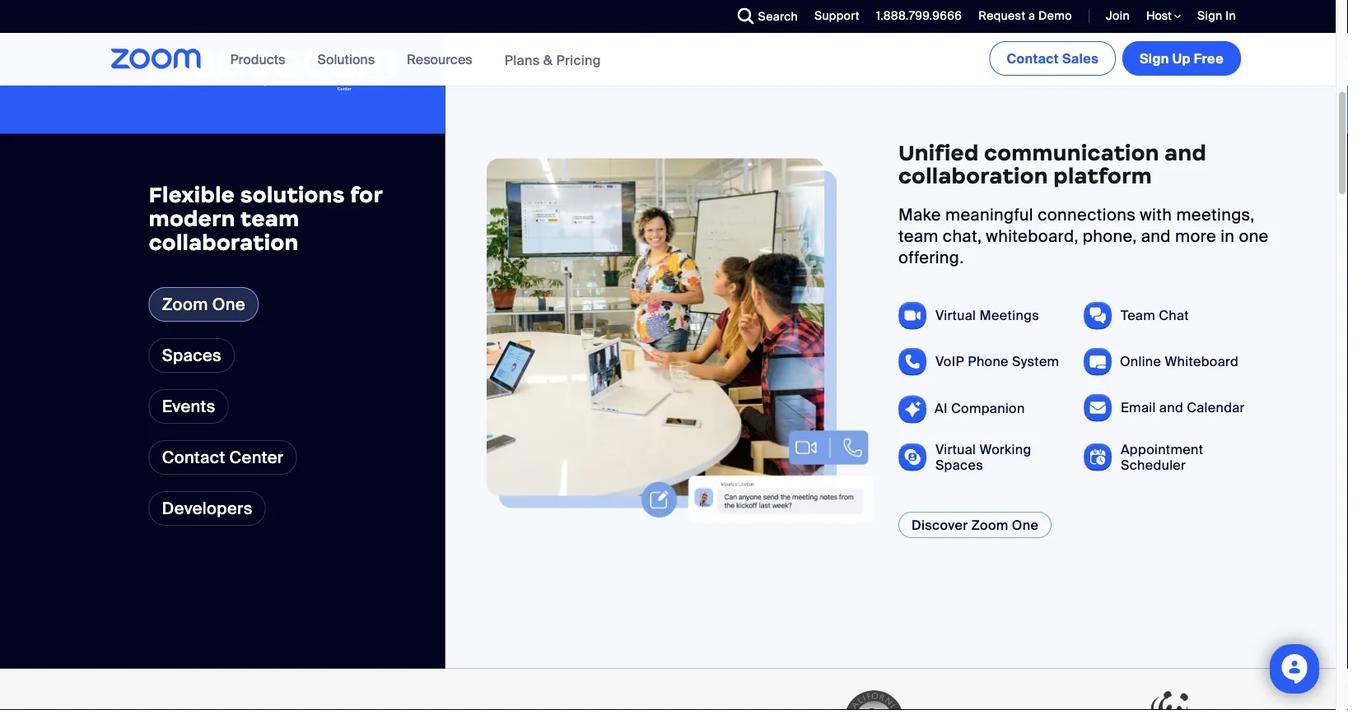 Task type: locate. For each thing, give the bounding box(es) containing it.
meetings
[[980, 308, 1040, 325]]

flexible solutions for modern team collaboration
[[149, 182, 383, 256]]

0 vertical spatial sign
[[1198, 8, 1223, 23]]

zoom one
[[162, 294, 245, 315]]

1 horizontal spatial zoom
[[972, 517, 1009, 535]]

ai
[[935, 401, 948, 418]]

virtual working spaces link
[[936, 442, 1081, 475]]

connections
[[1038, 205, 1136, 226]]

and down with
[[1142, 227, 1171, 248]]

solutions
[[240, 182, 345, 209]]

a
[[1029, 8, 1036, 23]]

1 horizontal spatial team
[[899, 227, 939, 248]]

contact
[[1007, 50, 1059, 67], [162, 448, 225, 469]]

banner
[[91, 33, 1245, 87]]

virtual meetings
[[936, 308, 1040, 325]]

team chat link
[[1121, 308, 1189, 325]]

0 vertical spatial virtual
[[936, 308, 976, 325]]

collaboration up meaningful
[[899, 163, 1049, 190]]

support link
[[802, 0, 864, 33], [815, 8, 860, 23]]

request
[[979, 8, 1026, 23]]

1 vertical spatial collaboration
[[149, 229, 299, 256]]

collaboration down flexible
[[149, 229, 299, 256]]

join link up meetings navigation
[[1106, 8, 1130, 23]]

0 vertical spatial collaboration
[[899, 163, 1049, 190]]

virtual meetings link
[[936, 308, 1040, 325]]

platform
[[1054, 163, 1152, 190]]

1.888.799.9666 button
[[864, 0, 967, 33], [876, 8, 962, 23]]

request a demo
[[979, 8, 1073, 23]]

virtual working spaces
[[936, 442, 1032, 475]]

0 horizontal spatial one
[[212, 294, 245, 315]]

host button
[[1147, 8, 1181, 24]]

0 vertical spatial zoom
[[162, 294, 208, 315]]

meetings,
[[1177, 205, 1255, 226]]

make
[[899, 205, 941, 226]]

more
[[1176, 227, 1217, 248]]

and
[[1165, 140, 1207, 166], [1142, 227, 1171, 248], [1160, 400, 1184, 417]]

offering.
[[899, 248, 964, 269]]

0 horizontal spatial contact
[[162, 448, 225, 469]]

virtual down the ai
[[936, 442, 976, 459]]

0 vertical spatial contact
[[1007, 50, 1059, 67]]

free
[[1194, 50, 1224, 67]]

california state parks logo image
[[816, 682, 932, 711]]

voip
[[936, 354, 965, 371]]

request a demo link
[[967, 0, 1077, 33], [979, 8, 1073, 23]]

flexible solutions for modern team collaboration tab list
[[149, 288, 297, 476]]

2 virtual from the top
[[936, 442, 976, 459]]

zoom one group
[[445, 11, 1336, 670]]

support
[[815, 8, 860, 23]]

resources button
[[407, 33, 480, 86]]

join link
[[1094, 0, 1134, 33], [1106, 8, 1130, 23]]

sign inside button
[[1140, 50, 1169, 67]]

and up with
[[1165, 140, 1207, 166]]

1 vertical spatial sign
[[1140, 50, 1169, 67]]

scheduler
[[1121, 457, 1186, 475]]

demo
[[1039, 8, 1073, 23]]

plans & pricing
[[505, 51, 601, 69]]

0 vertical spatial one
[[212, 294, 245, 315]]

zoom logo image
[[111, 49, 202, 69]]

1 vertical spatial contact
[[162, 448, 225, 469]]

online whiteboard
[[1120, 354, 1239, 371]]

online whiteboard link
[[1120, 354, 1239, 371]]

appointment scheduler link
[[1121, 442, 1266, 475]]

sales
[[1063, 50, 1099, 67]]

contact for contact center
[[162, 448, 225, 469]]

pricing
[[556, 51, 601, 69]]

1 horizontal spatial sign
[[1198, 8, 1223, 23]]

sign for sign up free
[[1140, 50, 1169, 67]]

appointment
[[1121, 442, 1204, 459]]

contact inside meetings navigation
[[1007, 50, 1059, 67]]

in
[[1221, 227, 1235, 248]]

solutions button
[[317, 33, 382, 86]]

virtual for virtual meetings
[[936, 308, 976, 325]]

zoom unified communication platform image
[[165, 51, 396, 94]]

contact inside tab
[[162, 448, 225, 469]]

modern
[[149, 206, 235, 232]]

1 vertical spatial virtual
[[936, 442, 976, 459]]

in
[[1226, 8, 1236, 23]]

1 vertical spatial and
[[1142, 227, 1171, 248]]

virtual inside the virtual working spaces
[[936, 442, 976, 459]]

team
[[241, 206, 299, 232], [899, 227, 939, 248]]

center
[[229, 448, 284, 469]]

search
[[758, 9, 798, 24]]

meetings navigation
[[986, 33, 1245, 79]]

collaboration
[[899, 163, 1049, 190], [149, 229, 299, 256]]

chat,
[[943, 227, 982, 248]]

contact left center
[[162, 448, 225, 469]]

team inside the make meaningful connections with meetings, team chat, whiteboard, phone, and more in one offering.
[[899, 227, 939, 248]]

one
[[212, 294, 245, 315], [1012, 517, 1039, 535]]

sign in link
[[1185, 0, 1245, 33], [1198, 8, 1236, 23]]

0 horizontal spatial collaboration
[[149, 229, 299, 256]]

zoom one tab
[[149, 288, 259, 322]]

team down make
[[899, 227, 939, 248]]

communication
[[984, 140, 1160, 166]]

sign in
[[1198, 8, 1236, 23]]

sign left in
[[1198, 8, 1223, 23]]

0 horizontal spatial zoom
[[162, 294, 208, 315]]

discover zoom one link
[[899, 513, 1052, 539]]

0 horizontal spatial team
[[241, 206, 299, 232]]

zoom inside tab
[[162, 294, 208, 315]]

1 horizontal spatial contact
[[1007, 50, 1059, 67]]

contact center
[[162, 448, 284, 469]]

1 horizontal spatial collaboration
[[899, 163, 1049, 190]]

1 horizontal spatial one
[[1012, 517, 1039, 535]]

team chat
[[1121, 308, 1189, 325]]

join link left host
[[1094, 0, 1134, 33]]

resources
[[407, 51, 473, 68]]

collaboration inside flexible solutions for modern team collaboration
[[149, 229, 299, 256]]

1 vertical spatial zoom
[[972, 517, 1009, 535]]

unified
[[899, 140, 979, 166]]

zoom interface icon - instant message image
[[638, 344, 874, 524]]

sign
[[1198, 8, 1223, 23], [1140, 50, 1169, 67]]

and inside the make meaningful connections with meetings, team chat, whiteboard, phone, and more in one offering.
[[1142, 227, 1171, 248]]

1 virtual from the top
[[936, 308, 976, 325]]

host
[[1147, 8, 1175, 23]]

product information navigation
[[218, 33, 614, 87]]

0 vertical spatial and
[[1165, 140, 1207, 166]]

2 vertical spatial and
[[1160, 400, 1184, 417]]

virtual
[[936, 308, 976, 325], [936, 442, 976, 459]]

contact down a
[[1007, 50, 1059, 67]]

up
[[1173, 50, 1191, 67]]

meaningful
[[946, 205, 1034, 226]]

team right modern on the left top of page
[[241, 206, 299, 232]]

1 vertical spatial one
[[1012, 517, 1039, 535]]

one
[[1239, 227, 1269, 248]]

sign left 'up'
[[1140, 50, 1169, 67]]

contact sales link
[[990, 41, 1116, 76]]

0 horizontal spatial sign
[[1140, 50, 1169, 67]]

virtual up voip
[[936, 308, 976, 325]]

and right email at the right
[[1160, 400, 1184, 417]]

make meaningful connections with meetings, team chat, whiteboard, phone, and more in one offering.
[[899, 205, 1269, 269]]



Task type: vqa. For each thing, say whether or not it's contained in the screenshot.
leftmost sign
yes



Task type: describe. For each thing, give the bounding box(es) containing it.
ai companion link
[[935, 401, 1025, 418]]

banner containing contact sales
[[91, 33, 1245, 87]]

&
[[543, 51, 553, 69]]

flexible
[[149, 182, 235, 209]]

ai companion
[[935, 401, 1025, 418]]

contact sales
[[1007, 50, 1099, 67]]

email and calendar link
[[1121, 400, 1245, 417]]

team inside flexible solutions for modern team collaboration
[[241, 206, 299, 232]]

search button
[[725, 0, 802, 33]]

email
[[1121, 400, 1156, 417]]

virtual for virtual working spaces
[[936, 442, 976, 459]]

collaboration inside unified communication and collaboration platform
[[899, 163, 1049, 190]]

chat
[[1159, 308, 1189, 325]]

sign for sign in
[[1198, 8, 1223, 23]]

discover zoom one
[[912, 517, 1039, 535]]

phone
[[968, 354, 1009, 371]]

sign up free button
[[1123, 41, 1241, 76]]

email and calendar
[[1121, 400, 1245, 417]]

whiteboard,
[[986, 227, 1079, 248]]

plans
[[505, 51, 540, 69]]

unified communication and collaboration platform
[[899, 140, 1207, 190]]

join
[[1106, 8, 1130, 23]]

team
[[1121, 308, 1156, 325]]

1.888.799.9666
[[876, 8, 962, 23]]

spaces
[[936, 457, 984, 475]]

with
[[1140, 205, 1172, 226]]

contact for contact sales
[[1007, 50, 1059, 67]]

zoom inside group
[[972, 517, 1009, 535]]

discover
[[912, 517, 968, 535]]

online
[[1120, 354, 1162, 371]]

sign up free
[[1140, 50, 1224, 67]]

voip phone system
[[936, 354, 1060, 371]]

one inside discover zoom one link
[[1012, 517, 1039, 535]]

whiteboard
[[1165, 354, 1239, 371]]

companion
[[951, 401, 1025, 418]]

products button
[[230, 33, 293, 86]]

solutions
[[317, 51, 375, 68]]

voip phone system link
[[936, 354, 1060, 371]]

and inside unified communication and collaboration platform
[[1165, 140, 1207, 166]]

appointment scheduler
[[1121, 442, 1204, 475]]

calendar
[[1187, 400, 1245, 417]]

zoom contact center tab
[[149, 441, 297, 476]]

phone,
[[1083, 227, 1137, 248]]

one inside zoom one tab
[[212, 294, 245, 315]]

for
[[350, 182, 383, 209]]

working
[[980, 442, 1032, 459]]

wwf logo image
[[1113, 682, 1228, 711]]

system
[[1012, 354, 1060, 371]]

products
[[230, 51, 285, 68]]



